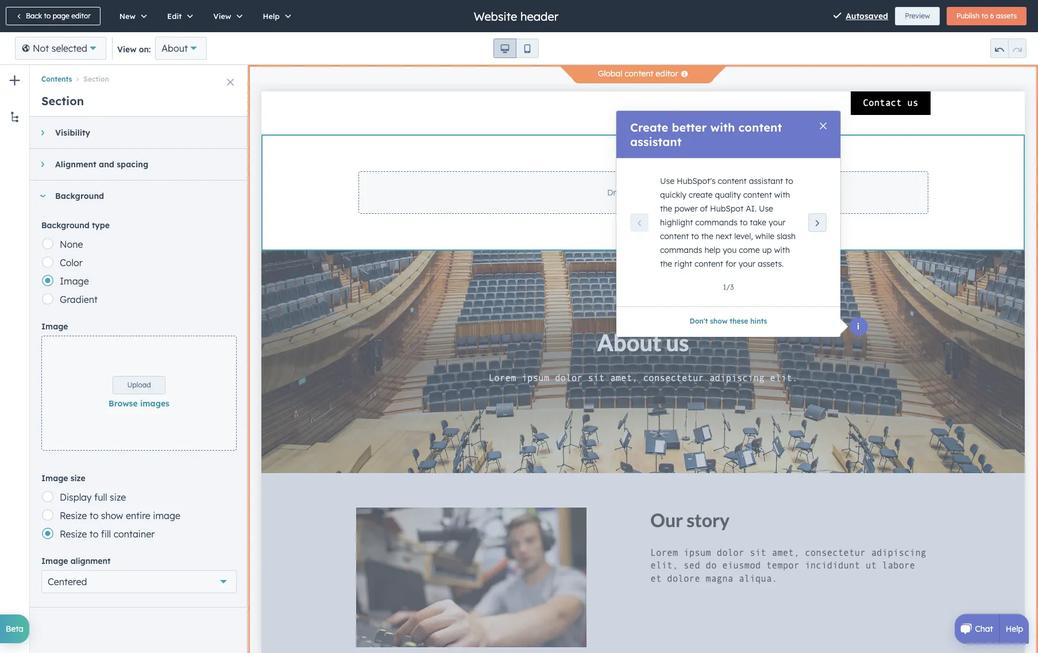 Task type: vqa. For each thing, say whether or not it's contained in the screenshot.
Reporting link
no



Task type: describe. For each thing, give the bounding box(es) containing it.
edit
[[167, 11, 182, 21]]

editor inside back to page editor 'button'
[[71, 11, 91, 20]]

view on:
[[117, 44, 151, 55]]

background for background
[[55, 191, 104, 201]]

section button
[[72, 75, 109, 84]]

contents
[[41, 75, 72, 84]]

gradient
[[60, 294, 98, 305]]

upload
[[127, 381, 151, 389]]

help button
[[251, 0, 300, 32]]

0 vertical spatial size
[[71, 473, 86, 484]]

resize for resize to fill container
[[60, 528, 87, 540]]

header
[[521, 9, 559, 23]]

full
[[94, 492, 107, 503]]

images
[[140, 398, 170, 409]]

6
[[991, 11, 995, 20]]

image up the display on the bottom of the page
[[41, 473, 68, 484]]

selected
[[52, 43, 87, 54]]

to for show
[[90, 510, 99, 522]]

view for view on:
[[117, 44, 137, 55]]

image alignment
[[41, 556, 111, 566]]

background for background type
[[41, 220, 90, 231]]

spacing
[[117, 159, 148, 170]]

image up centered
[[41, 556, 68, 566]]

content
[[625, 68, 654, 79]]

image down gradient on the left
[[41, 321, 68, 332]]

visibility button
[[30, 117, 237, 148]]

container
[[114, 528, 155, 540]]

caret image for visibility
[[41, 129, 44, 136]]

display full size
[[60, 492, 126, 503]]

1 vertical spatial help
[[1007, 624, 1024, 634]]

alignment
[[71, 556, 111, 566]]

show
[[101, 510, 123, 522]]

resize to fill container
[[60, 528, 155, 540]]

chat
[[976, 624, 994, 634]]

1 horizontal spatial size
[[110, 492, 126, 503]]

browse
[[109, 398, 138, 409]]

website
[[474, 9, 518, 23]]

visibility
[[55, 128, 90, 138]]

caret image for alignment and spacing
[[41, 161, 44, 168]]

group containing publish to
[[948, 7, 1027, 25]]

browse images
[[109, 398, 170, 409]]

not
[[33, 43, 49, 54]]

autosaved
[[847, 11, 889, 21]]

back
[[26, 11, 42, 20]]

publish
[[957, 11, 980, 20]]

2 autosaved button from the left
[[847, 9, 889, 23]]

image size
[[41, 473, 86, 484]]

background type
[[41, 220, 110, 231]]

edit button
[[155, 0, 201, 32]]

about
[[162, 43, 188, 54]]

type
[[92, 220, 110, 231]]

1 horizontal spatial editor
[[656, 68, 679, 79]]

1 autosaved button from the left
[[834, 9, 889, 23]]



Task type: locate. For each thing, give the bounding box(es) containing it.
autosaved button
[[834, 9, 889, 23], [847, 9, 889, 23]]

resize down the display on the bottom of the page
[[60, 510, 87, 522]]

not selected
[[33, 43, 87, 54]]

not selected button
[[15, 37, 106, 60]]

1 vertical spatial view
[[117, 44, 137, 55]]

back to page editor
[[26, 11, 91, 20]]

size up the display on the bottom of the page
[[71, 473, 86, 484]]

image size element
[[41, 488, 237, 543]]

preview
[[906, 11, 931, 20]]

editor
[[71, 11, 91, 20], [656, 68, 679, 79]]

alignment and spacing button
[[30, 149, 237, 180]]

beta
[[6, 624, 24, 634]]

size
[[71, 473, 86, 484], [110, 492, 126, 503]]

0 vertical spatial caret image
[[41, 129, 44, 136]]

none
[[60, 239, 83, 250]]

navigation
[[30, 65, 248, 86]]

help right 'view' button
[[263, 11, 280, 21]]

1 horizontal spatial help
[[1007, 624, 1024, 634]]

section
[[84, 75, 109, 84], [41, 94, 84, 108]]

browse images button
[[109, 397, 170, 411]]

0 horizontal spatial help
[[263, 11, 280, 21]]

alignment
[[55, 159, 96, 170]]

assets
[[997, 11, 1018, 20]]

view
[[214, 11, 231, 21], [117, 44, 137, 55]]

1 vertical spatial editor
[[656, 68, 679, 79]]

background inside background 'dropdown button'
[[55, 191, 104, 201]]

back to page editor button
[[6, 7, 100, 25]]

0 vertical spatial view
[[214, 11, 231, 21]]

centered button
[[41, 570, 237, 593]]

1 vertical spatial size
[[110, 492, 126, 503]]

publish to 6 assets
[[957, 11, 1018, 20]]

0 vertical spatial section
[[84, 75, 109, 84]]

1 horizontal spatial view
[[214, 11, 231, 21]]

2 caret image from the top
[[41, 161, 44, 168]]

section inside navigation
[[84, 75, 109, 84]]

caret image up caret image
[[41, 161, 44, 168]]

resize
[[60, 510, 87, 522], [60, 528, 87, 540]]

0 horizontal spatial size
[[71, 473, 86, 484]]

background
[[55, 191, 104, 201], [41, 220, 90, 231]]

background up 'background type'
[[55, 191, 104, 201]]

to left the 6
[[982, 11, 989, 20]]

beta button
[[0, 615, 29, 643]]

help inside button
[[263, 11, 280, 21]]

size right 'full'
[[110, 492, 126, 503]]

image
[[153, 510, 181, 522]]

view for view
[[214, 11, 231, 21]]

section right contents button
[[84, 75, 109, 84]]

view button
[[201, 0, 251, 32]]

0 vertical spatial resize
[[60, 510, 87, 522]]

upload button
[[113, 376, 165, 394]]

entire
[[126, 510, 151, 522]]

1 resize from the top
[[60, 510, 87, 522]]

caret image inside "visibility" dropdown button
[[41, 129, 44, 136]]

display
[[60, 492, 92, 503]]

1 vertical spatial section
[[41, 94, 84, 108]]

and
[[99, 159, 114, 170]]

background up none
[[41, 220, 90, 231]]

0 vertical spatial background
[[55, 191, 104, 201]]

help right chat
[[1007, 624, 1024, 634]]

resize up "image alignment"
[[60, 528, 87, 540]]

website header
[[474, 9, 559, 23]]

editor right content at the top right of page
[[656, 68, 679, 79]]

caret image left visibility
[[41, 129, 44, 136]]

0 vertical spatial editor
[[71, 11, 91, 20]]

image
[[60, 275, 89, 287], [41, 321, 68, 332], [41, 473, 68, 484], [41, 556, 68, 566]]

contents button
[[41, 75, 72, 84]]

to for page
[[44, 11, 51, 20]]

alignment and spacing
[[55, 159, 148, 170]]

centered
[[48, 576, 87, 588]]

caret image
[[39, 195, 46, 198]]

close image
[[227, 79, 234, 86]]

to inside back to page editor 'button'
[[44, 11, 51, 20]]

preview button
[[896, 7, 941, 25]]

0 vertical spatial help
[[263, 11, 280, 21]]

2 resize from the top
[[60, 528, 87, 540]]

1 vertical spatial resize
[[60, 528, 87, 540]]

view left on:
[[117, 44, 137, 55]]

fill
[[101, 528, 111, 540]]

to for fill
[[90, 528, 99, 540]]

1 vertical spatial background
[[41, 220, 90, 231]]

color
[[60, 257, 83, 269]]

new
[[119, 11, 136, 21]]

to left show
[[90, 510, 99, 522]]

background button
[[30, 181, 237, 212]]

page
[[53, 11, 69, 20]]

view right edit button on the top left of page
[[214, 11, 231, 21]]

to left fill
[[90, 528, 99, 540]]

section down contents
[[41, 94, 84, 108]]

caret image
[[41, 129, 44, 136], [41, 161, 44, 168]]

to right back
[[44, 11, 51, 20]]

resize for resize to show entire image
[[60, 510, 87, 522]]

on:
[[139, 44, 151, 55]]

to for 6
[[982, 11, 989, 20]]

0 horizontal spatial view
[[117, 44, 137, 55]]

new button
[[107, 0, 155, 32]]

global
[[598, 68, 623, 79]]

1 caret image from the top
[[41, 129, 44, 136]]

navigation containing contents
[[30, 65, 248, 86]]

0 horizontal spatial editor
[[71, 11, 91, 20]]

global content editor
[[598, 68, 679, 79]]

help
[[263, 11, 280, 21], [1007, 624, 1024, 634]]

editor right page
[[71, 11, 91, 20]]

to
[[44, 11, 51, 20], [982, 11, 989, 20], [90, 510, 99, 522], [90, 528, 99, 540]]

resize to show entire image
[[60, 510, 181, 522]]

image down color
[[60, 275, 89, 287]]

caret image inside alignment and spacing dropdown button
[[41, 161, 44, 168]]

view inside button
[[214, 11, 231, 21]]

group
[[948, 7, 1027, 25], [494, 39, 539, 58], [991, 39, 1027, 58]]

about button
[[155, 37, 207, 60]]

1 vertical spatial caret image
[[41, 161, 44, 168]]



